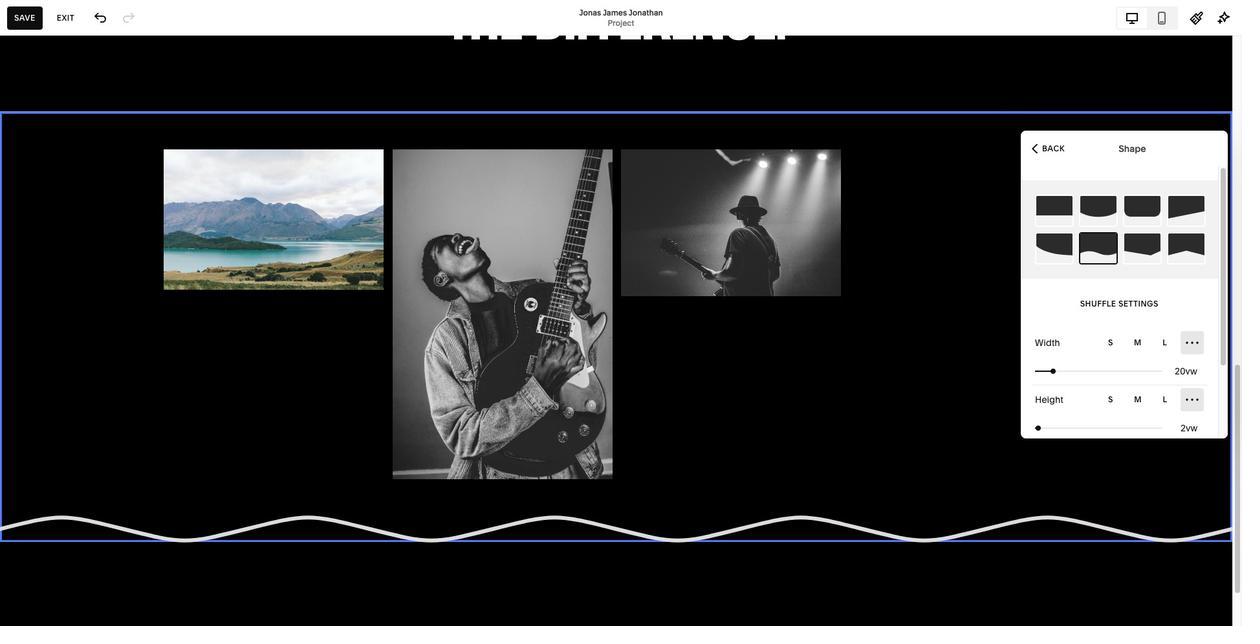 Task type: locate. For each thing, give the bounding box(es) containing it.
jonathan for jonas james jonathan project
[[629, 7, 663, 17]]

2 option group from the top
[[1099, 388, 1204, 411]]

option group for height
[[1099, 388, 1204, 411]]

0 vertical spatial m
[[1134, 338, 1142, 347]]

exit
[[57, 13, 74, 22]]

website button
[[0, 14, 75, 43]]

l for height
[[1163, 395, 1167, 404]]

width
[[1035, 337, 1060, 349]]

1 horizontal spatial jonas
[[579, 7, 601, 17]]

m for height
[[1134, 395, 1142, 404]]

1 vertical spatial james
[[113, 103, 141, 115]]

1 vertical spatial jonas
[[85, 103, 111, 115]]

0 horizontal spatial james
[[113, 103, 141, 115]]

jonathan inside jonas james jonathan project
[[629, 7, 663, 17]]

s for height
[[1108, 395, 1113, 404]]

1 horizontal spatial james
[[603, 7, 627, 17]]

0 vertical spatial s
[[1108, 338, 1113, 347]]

1 vertical spatial s
[[1108, 395, 1113, 404]]

jonas inside jonas james jonathan project
[[579, 7, 601, 17]]

0 vertical spatial option group
[[1099, 331, 1204, 355]]

project
[[608, 18, 634, 27]]

save button
[[7, 6, 43, 29]]

james inside jonas james jonathan project
[[603, 7, 627, 17]]

jagged shape image
[[1124, 234, 1161, 263]]

jonathan for jonas james jonathan
[[143, 103, 182, 115]]

option group
[[1099, 331, 1204, 355], [1099, 388, 1204, 411]]

0 vertical spatial jonas
[[579, 7, 601, 17]]

2 m from the top
[[1134, 395, 1142, 404]]

back button
[[1028, 134, 1069, 163]]

m
[[1134, 338, 1142, 347], [1134, 395, 1142, 404]]

2 s from the top
[[1108, 395, 1113, 404]]

1 vertical spatial m
[[1134, 395, 1142, 404]]

slanted shape image
[[1168, 196, 1205, 226]]

1 vertical spatial l
[[1163, 395, 1167, 404]]

settings
[[1119, 299, 1159, 308]]

s for width
[[1108, 338, 1113, 347]]

rounded shape image
[[1080, 196, 1117, 226]]

1 vertical spatial option group
[[1099, 388, 1204, 411]]

1 option group from the top
[[1099, 331, 1204, 355]]

no shape image
[[1036, 196, 1073, 226]]

s down shuffle settings button
[[1108, 338, 1113, 347]]

save
[[14, 13, 35, 22]]

1 horizontal spatial jonathan
[[629, 7, 663, 17]]

1 s from the top
[[1108, 338, 1113, 347]]

None range field
[[1035, 357, 1163, 385], [1035, 414, 1163, 442], [1035, 357, 1163, 385], [1035, 414, 1163, 442]]

jonas
[[579, 7, 601, 17], [85, 103, 111, 115]]

l
[[1163, 338, 1167, 347], [1163, 395, 1167, 404]]

l for width
[[1163, 338, 1167, 347]]

1 m from the top
[[1134, 338, 1142, 347]]

jonathan
[[629, 7, 663, 17], [143, 103, 182, 115]]

0 vertical spatial l
[[1163, 338, 1167, 347]]

james for jonas james jonathan
[[113, 103, 141, 115]]

2 l from the top
[[1163, 395, 1167, 404]]

1 l from the top
[[1163, 338, 1167, 347]]

tab list
[[1117, 7, 1177, 28]]

s
[[1108, 338, 1113, 347], [1108, 395, 1113, 404]]

1 vertical spatial jonathan
[[143, 103, 182, 115]]

0 horizontal spatial jonas
[[85, 103, 111, 115]]

s right "height"
[[1108, 395, 1113, 404]]

james
[[603, 7, 627, 17], [113, 103, 141, 115]]

0 vertical spatial jonathan
[[629, 7, 663, 17]]

None text field
[[1175, 364, 1200, 378], [1181, 421, 1200, 435], [1175, 364, 1200, 378], [1181, 421, 1200, 435]]

0 vertical spatial james
[[603, 7, 627, 17]]

0 horizontal spatial jonathan
[[143, 103, 182, 115]]



Task type: describe. For each thing, give the bounding box(es) containing it.
soft corners shape image
[[1124, 196, 1161, 226]]

pointed shape image
[[1168, 234, 1205, 263]]

shape
[[1119, 143, 1146, 154]]

exit button
[[50, 6, 82, 29]]

height
[[1035, 394, 1064, 406]]

back
[[1042, 143, 1065, 153]]

shuffle settings
[[1080, 299, 1159, 308]]

option group for width
[[1099, 331, 1204, 355]]

wavy shape image
[[1080, 234, 1117, 263]]

shuffle settings button
[[1035, 286, 1204, 322]]

jonas for jonas james jonathan project
[[579, 7, 601, 17]]

shuffle
[[1080, 299, 1116, 308]]

scalloped shape image
[[1036, 234, 1073, 263]]

james for jonas james jonathan project
[[603, 7, 627, 17]]

jonas james jonathan project
[[579, 7, 663, 27]]

m for width
[[1134, 338, 1142, 347]]

jonas for jonas james jonathan
[[85, 103, 111, 115]]

jonas james jonathan
[[85, 103, 182, 115]]

website
[[25, 23, 60, 33]]



Task type: vqa. For each thing, say whether or not it's contained in the screenshot.
Height S
yes



